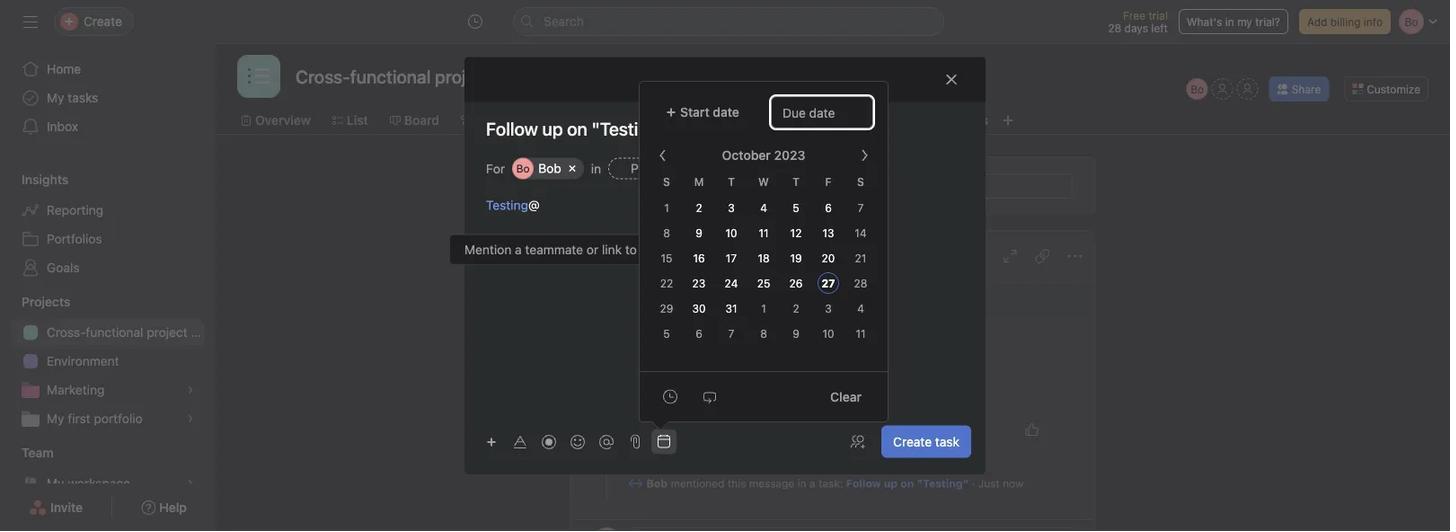 Task type: locate. For each thing, give the bounding box(es) containing it.
0 vertical spatial bob
[[538, 161, 561, 176]]

27
[[822, 277, 835, 290]]

members inside 'button'
[[727, 180, 775, 192]]

0 vertical spatial 7
[[858, 202, 864, 214]]

members down october
[[727, 180, 775, 192]]

clear button
[[819, 381, 873, 413]]

1 vertical spatial cross-
[[47, 325, 86, 340]]

1 vertical spatial in
[[591, 161, 601, 176]]

in down calendar
[[591, 161, 601, 176]]

20
[[822, 252, 835, 265]]

0 vertical spatial message
[[666, 180, 711, 192]]

8 down private to collaborators and members of projects and teams.
[[760, 328, 767, 340]]

set to repeat image
[[703, 390, 717, 404]]

minutes up luck!
[[680, 426, 720, 439]]

of
[[813, 292, 825, 307]]

home
[[47, 62, 81, 76]]

0 vertical spatial 40
[[639, 383, 655, 398]]

insights
[[22, 172, 69, 187]]

28 up projects
[[854, 277, 868, 290]]

list
[[347, 113, 368, 128]]

6
[[825, 202, 832, 214], [696, 328, 703, 340]]

1 vertical spatial bob link
[[647, 476, 668, 491]]

5 up 12
[[793, 202, 800, 214]]

0 likes. click to like this task image
[[1025, 422, 1039, 437]]

1
[[664, 202, 669, 214], [761, 302, 766, 315]]

2 vertical spatial my
[[47, 476, 64, 491]]

search list box
[[513, 7, 944, 36]]

0 vertical spatial cross-
[[607, 248, 646, 263]]

·
[[656, 425, 660, 439], [972, 477, 975, 490]]

9
[[696, 227, 703, 239], [793, 328, 800, 340]]

0 horizontal spatial 11
[[759, 227, 769, 239]]

bob link
[[629, 425, 653, 439], [647, 476, 668, 491]]

reporting link
[[11, 196, 205, 225]]

1 horizontal spatial t
[[793, 175, 800, 188]]

t down 2023
[[793, 175, 800, 188]]

1 vertical spatial 28
[[854, 277, 868, 290]]

cross- inside "projects" "element"
[[47, 325, 86, 340]]

minutes up bob · 40 minutes ago
[[658, 383, 704, 398]]

ago right add time icon
[[708, 383, 729, 398]]

calendar
[[562, 113, 615, 128]]

1 vertical spatial cross-functional project plan link
[[11, 318, 216, 347]]

october 2023 button
[[711, 139, 835, 172]]

2 down send message to members
[[696, 202, 702, 214]]

1 vertical spatial 6
[[696, 328, 703, 340]]

40 left add time icon
[[639, 383, 655, 398]]

my left first
[[47, 411, 64, 426]]

t down october
[[728, 175, 735, 188]]

1 horizontal spatial 7
[[858, 202, 864, 214]]

s right send
[[663, 175, 670, 188]]

13
[[823, 227, 834, 239]]

1 horizontal spatial 28
[[1108, 22, 1122, 34]]

what's in my trial? button
[[1179, 9, 1289, 34]]

1 vertical spatial 1
[[761, 302, 766, 315]]

follow up on "testing" link
[[846, 477, 969, 490]]

in left "a"
[[798, 477, 807, 490]]

project up environment link
[[147, 325, 188, 340]]

message
[[666, 180, 711, 192], [749, 477, 795, 490]]

0 vertical spatial minutes
[[658, 383, 704, 398]]

0 vertical spatial 4
[[760, 202, 767, 214]]

t
[[728, 175, 735, 188], [793, 175, 800, 188]]

october 2023
[[722, 148, 805, 163]]

projects
[[829, 292, 876, 307]]

40
[[639, 383, 655, 398], [663, 426, 677, 439]]

0 horizontal spatial ·
[[656, 425, 660, 439]]

0 vertical spatial in
[[1226, 15, 1234, 28]]

23
[[692, 277, 706, 290]]

project
[[707, 248, 748, 263], [147, 325, 188, 340]]

plan
[[751, 248, 776, 263], [191, 325, 216, 340]]

my first portfolio link
[[11, 404, 205, 433]]

trial
[[1149, 9, 1168, 22]]

11 down projects
[[856, 328, 866, 340]]

1 vertical spatial bob
[[629, 425, 653, 439]]

s down next month image
[[857, 175, 864, 188]]

cross-functional project plan
[[607, 248, 776, 263], [47, 325, 216, 340]]

4 down 'w'
[[760, 202, 767, 214]]

Due date text field
[[771, 96, 873, 129]]

testing link
[[486, 198, 528, 213]]

my for my first portfolio
[[47, 411, 64, 426]]

to right m
[[714, 180, 724, 192]]

0 horizontal spatial to
[[636, 292, 648, 307]]

1 my from the top
[[47, 90, 64, 105]]

collaborators
[[651, 292, 727, 307]]

bob
[[538, 161, 561, 176], [629, 425, 653, 439], [647, 477, 668, 490]]

cross-functional project plan up environment link
[[47, 325, 216, 340]]

· up good luck!
[[656, 425, 660, 439]]

1 vertical spatial 2
[[793, 302, 799, 315]]

1 vertical spatial 4
[[857, 302, 864, 315]]

0 horizontal spatial in
[[591, 161, 601, 176]]

bob for bob
[[538, 161, 561, 176]]

0 vertical spatial 10
[[726, 227, 737, 239]]

luck!
[[663, 444, 695, 459]]

functional inside "projects" "element"
[[86, 325, 143, 340]]

0 vertical spatial 5
[[793, 202, 800, 214]]

create
[[893, 434, 932, 449]]

2023
[[774, 148, 805, 163]]

0 horizontal spatial 8
[[663, 227, 670, 239]]

1 horizontal spatial to
[[714, 180, 724, 192]]

bob link down good luck!
[[647, 476, 668, 491]]

share button
[[1269, 76, 1329, 102]]

message inside 'button'
[[666, 180, 711, 192]]

at mention image
[[599, 435, 614, 449]]

0 horizontal spatial plan
[[191, 325, 216, 340]]

0 horizontal spatial project
[[147, 325, 188, 340]]

1 vertical spatial my
[[47, 411, 64, 426]]

ago up this
[[723, 426, 742, 439]]

my for my workspace
[[47, 476, 64, 491]]

close this dialog image
[[944, 73, 959, 87]]

0 vertical spatial 11
[[759, 227, 769, 239]]

10 up 17 on the top of page
[[726, 227, 737, 239]]

0 horizontal spatial 7
[[728, 328, 735, 340]]

global element
[[0, 44, 216, 152]]

7 down 31
[[728, 328, 735, 340]]

my workspace link
[[11, 469, 205, 498]]

free
[[1123, 9, 1146, 22]]

2 left of
[[793, 302, 799, 315]]

for
[[486, 161, 505, 176]]

cross-functional project plan link
[[593, 246, 776, 266], [11, 318, 216, 347]]

teams element
[[0, 437, 216, 501]]

1 horizontal spatial 8
[[760, 328, 767, 340]]

2 horizontal spatial in
[[1226, 15, 1234, 28]]

0 horizontal spatial functional
[[86, 325, 143, 340]]

overview link
[[241, 111, 311, 130]]

0 vertical spatial 2
[[696, 202, 702, 214]]

my inside 'teams' element
[[47, 476, 64, 491]]

9 up 16
[[696, 227, 703, 239]]

insights button
[[0, 171, 69, 189]]

0 horizontal spatial 10
[[726, 227, 737, 239]]

0 vertical spatial cross-functional project plan link
[[593, 246, 776, 266]]

search
[[544, 14, 584, 29]]

1 horizontal spatial cross-functional project plan
[[607, 248, 776, 263]]

0 vertical spatial ago
[[708, 383, 729, 398]]

my inside "projects" "element"
[[47, 411, 64, 426]]

bob down good luck!
[[647, 477, 668, 490]]

marketing link
[[11, 376, 205, 404]]

bob link up good
[[629, 425, 653, 439]]

0 horizontal spatial cross-
[[47, 325, 86, 340]]

1 horizontal spatial 5
[[793, 202, 800, 214]]

good luck!
[[629, 444, 695, 459]]

bob up @
[[538, 161, 561, 176]]

1 horizontal spatial s
[[857, 175, 864, 188]]

in
[[1226, 15, 1234, 28], [591, 161, 601, 176], [798, 477, 807, 490]]

1 vertical spatial 40
[[663, 426, 677, 439]]

0 vertical spatial bo button
[[1187, 78, 1208, 100]]

1 vertical spatial cross-functional project plan
[[47, 325, 216, 340]]

cross-functional project plan up 23
[[607, 248, 776, 263]]

my up invite "button" on the left
[[47, 476, 64, 491]]

my left tasks
[[47, 90, 64, 105]]

0 horizontal spatial cross-functional project plan
[[47, 325, 216, 340]]

0 horizontal spatial s
[[663, 175, 670, 188]]

files
[[961, 113, 988, 128]]

cross-functional project plan link up 23
[[593, 246, 776, 266]]

0 horizontal spatial and
[[731, 292, 752, 307]]

1 vertical spatial 7
[[728, 328, 735, 340]]

billing
[[1331, 15, 1361, 28]]

29
[[660, 302, 673, 315]]

31
[[726, 302, 737, 315]]

1 horizontal spatial 9
[[793, 328, 800, 340]]

cross- up environment
[[47, 325, 86, 340]]

11 up "18" on the right of page
[[759, 227, 769, 239]]

1 horizontal spatial and
[[879, 292, 901, 307]]

cross-
[[607, 248, 646, 263], [47, 325, 86, 340]]

0 horizontal spatial 40
[[639, 383, 655, 398]]

1 t from the left
[[728, 175, 735, 188]]

0 vertical spatial 8
[[663, 227, 670, 239]]

1 horizontal spatial bo button
[[1187, 78, 1208, 100]]

functional up 22
[[646, 248, 704, 263]]

start
[[680, 105, 710, 120]]

"testing"
[[917, 477, 969, 490]]

2 my from the top
[[47, 411, 64, 426]]

1 horizontal spatial in
[[798, 477, 807, 490]]

team
[[22, 445, 54, 460]]

None text field
[[291, 60, 535, 93]]

28 left days
[[1108, 22, 1122, 34]]

1 vertical spatial plan
[[191, 325, 216, 340]]

board link
[[390, 111, 439, 130]]

portfolio
[[94, 411, 143, 426]]

and down 24
[[731, 292, 752, 307]]

0 vertical spatial my
[[47, 90, 64, 105]]

1 vertical spatial 11
[[856, 328, 866, 340]]

this
[[728, 477, 746, 490]]

6 down 30
[[696, 328, 703, 340]]

members down 26
[[756, 292, 810, 307]]

functional up environment link
[[86, 325, 143, 340]]

0 horizontal spatial bo button
[[593, 422, 621, 451]]

on
[[901, 477, 914, 490]]

0 vertical spatial 3
[[728, 202, 735, 214]]

in inside button
[[1226, 15, 1234, 28]]

my workspace
[[47, 476, 130, 491]]

· left 'just'
[[972, 477, 975, 490]]

3 my from the top
[[47, 476, 64, 491]]

7 down send message to members 'button'
[[858, 202, 864, 214]]

follow
[[846, 477, 881, 490]]

message right this
[[749, 477, 795, 490]]

what's
[[1187, 15, 1222, 28]]

1 vertical spatial ·
[[972, 477, 975, 490]]

bo button down what's
[[1187, 78, 1208, 100]]

and left teams.
[[879, 292, 901, 307]]

to left 29
[[636, 292, 648, 307]]

10
[[726, 227, 737, 239], [823, 328, 834, 340]]

search button
[[513, 7, 944, 36]]

2 vertical spatial bob
[[647, 477, 668, 490]]

3 down send message to members
[[728, 202, 735, 214]]

toolbar
[[479, 428, 623, 455]]

10 down of
[[823, 328, 834, 340]]

0 horizontal spatial 5
[[663, 328, 670, 340]]

project up 24
[[707, 248, 748, 263]]

create task button
[[882, 425, 971, 458]]

1 s from the left
[[663, 175, 670, 188]]

in left my
[[1226, 15, 1234, 28]]

message right send
[[666, 180, 711, 192]]

bo down what's
[[1191, 83, 1204, 95]]

1 horizontal spatial cross-
[[607, 248, 646, 263]]

5 down 29
[[663, 328, 670, 340]]

@
[[528, 198, 540, 213]]

days
[[1125, 22, 1148, 34]]

my inside global element
[[47, 90, 64, 105]]

1 vertical spatial project
[[147, 325, 188, 340]]

0 vertical spatial to
[[714, 180, 724, 192]]

members
[[727, 180, 775, 192], [756, 292, 810, 307]]

workflow
[[651, 113, 707, 128]]

1 horizontal spatial 11
[[856, 328, 866, 340]]

4 right of
[[857, 302, 864, 315]]

0 vertical spatial 9
[[696, 227, 703, 239]]

1 down 25
[[761, 302, 766, 315]]

attach a file or paste an image image
[[628, 434, 643, 449]]

cross-functional project plan inside "projects" "element"
[[47, 325, 216, 340]]

m
[[694, 175, 704, 188]]

cross- left 15
[[607, 248, 646, 263]]

8 up 15
[[663, 227, 670, 239]]

cross-functional project plan link up environment
[[11, 318, 216, 347]]

8
[[663, 227, 670, 239], [760, 328, 767, 340]]

bob up good
[[629, 425, 653, 439]]

1 horizontal spatial 40
[[663, 426, 677, 439]]

6 up 13 at the right of page
[[825, 202, 832, 214]]

40 up good luck!
[[663, 426, 677, 439]]

9 down private to collaborators and members of projects and teams.
[[793, 328, 800, 340]]

3 right of
[[825, 302, 832, 315]]

plan inside "projects" "element"
[[191, 325, 216, 340]]

1 vertical spatial 10
[[823, 328, 834, 340]]

1 down project
[[664, 202, 669, 214]]

1 horizontal spatial 6
[[825, 202, 832, 214]]

0 horizontal spatial t
[[728, 175, 735, 188]]

send message to members
[[637, 180, 775, 192]]

left
[[1151, 22, 1168, 34]]

0 vertical spatial members
[[727, 180, 775, 192]]

0 horizontal spatial cross-functional project plan link
[[11, 318, 216, 347]]

1 vertical spatial message
[[749, 477, 795, 490]]

0 horizontal spatial 1
[[664, 202, 669, 214]]

calendar link
[[547, 111, 615, 130]]

1 vertical spatial members
[[756, 292, 810, 307]]

1 horizontal spatial message
[[749, 477, 795, 490]]

1 vertical spatial ago
[[723, 426, 742, 439]]

add time image
[[663, 390, 678, 404]]

messages link
[[829, 111, 903, 130]]

minutes
[[658, 383, 704, 398], [680, 426, 720, 439]]

bo button left attach a file or paste an image
[[593, 422, 621, 451]]



Task type: describe. For each thing, give the bounding box(es) containing it.
21
[[855, 252, 867, 265]]

· just now
[[969, 477, 1024, 490]]

what's in my trial?
[[1187, 15, 1280, 28]]

full screen image
[[1003, 249, 1018, 263]]

26
[[789, 277, 803, 290]]

send
[[637, 180, 663, 192]]

22
[[660, 277, 673, 290]]

0 horizontal spatial 2
[[696, 202, 702, 214]]

my tasks link
[[11, 84, 205, 112]]

1 and from the left
[[731, 292, 752, 307]]

bob mentioned this message in a task: follow up on "testing"
[[647, 477, 969, 490]]

list link
[[332, 111, 368, 130]]

bob · 40 minutes ago
[[629, 425, 742, 439]]

info
[[1364, 15, 1383, 28]]

bob for bob mentioned this message in a task: follow up on "testing"
[[647, 477, 668, 490]]

add followers image
[[851, 434, 865, 449]]

bo right for
[[516, 162, 530, 175]]

bo left send
[[600, 180, 614, 192]]

30
[[692, 302, 706, 315]]

projects button
[[0, 293, 70, 311]]

dashboard link
[[728, 111, 808, 130]]

2 s from the left
[[857, 175, 864, 188]]

2 t from the left
[[793, 175, 800, 188]]

dashboard
[[743, 113, 808, 128]]

previous month image
[[656, 148, 670, 163]]

0 vertical spatial 1
[[664, 202, 669, 214]]

25
[[757, 277, 770, 290]]

insights element
[[0, 164, 216, 286]]

17
[[726, 252, 737, 265]]

create task
[[893, 434, 960, 449]]

copy link image
[[1036, 249, 1050, 263]]

reporting
[[47, 203, 103, 217]]

share
[[1292, 83, 1321, 95]]

inbox link
[[11, 112, 205, 141]]

private
[[593, 292, 633, 307]]

0 vertical spatial cross-functional project plan
[[607, 248, 776, 263]]

next month image
[[857, 148, 872, 163]]

goals
[[47, 260, 80, 275]]

0 vertical spatial 6
[[825, 202, 832, 214]]

emoji image
[[571, 435, 585, 449]]

1 vertical spatial 8
[[760, 328, 767, 340]]

0 horizontal spatial 28
[[854, 277, 868, 290]]

Conversation Name text field
[[580, 340, 1073, 381]]

board
[[404, 113, 439, 128]]

portfolios
[[47, 231, 102, 246]]

add
[[1307, 15, 1328, 28]]

date
[[713, 105, 739, 120]]

mentioned
[[671, 477, 725, 490]]

insert an object image
[[486, 437, 497, 447]]

clear
[[830, 389, 862, 404]]

task
[[935, 434, 960, 449]]

start date
[[680, 105, 739, 120]]

invite
[[50, 500, 83, 515]]

0 vertical spatial bob link
[[629, 425, 653, 439]]

select due date image
[[657, 434, 671, 449]]

1 vertical spatial to
[[636, 292, 648, 307]]

bo left attach a file or paste an image
[[600, 430, 614, 443]]

add billing info button
[[1299, 9, 1391, 34]]

0 horizontal spatial 9
[[696, 227, 703, 239]]

24
[[725, 277, 738, 290]]

october
[[722, 148, 771, 163]]

testing @
[[486, 198, 540, 213]]

project inside "element"
[[147, 325, 188, 340]]

Task name text field
[[465, 117, 986, 142]]

environment link
[[11, 347, 205, 376]]

1 horizontal spatial functional
[[646, 248, 704, 263]]

project
[[631, 161, 672, 176]]

2 and from the left
[[879, 292, 901, 307]]

good
[[629, 444, 660, 459]]

0 horizontal spatial 3
[[728, 202, 735, 214]]

projects element
[[0, 286, 216, 437]]

add billing info
[[1307, 15, 1383, 28]]

19
[[790, 252, 802, 265]]

list image
[[248, 66, 270, 87]]

inbox
[[47, 119, 78, 134]]

1 horizontal spatial 3
[[825, 302, 832, 315]]

my tasks
[[47, 90, 98, 105]]

0 vertical spatial ·
[[656, 425, 660, 439]]

my first portfolio
[[47, 411, 143, 426]]

1 horizontal spatial 10
[[823, 328, 834, 340]]

15
[[661, 252, 673, 265]]

projects
[[22, 294, 70, 309]]

now
[[1003, 477, 1024, 490]]

f
[[825, 175, 832, 188]]

minutes inside bob · 40 minutes ago
[[680, 426, 720, 439]]

16
[[693, 252, 705, 265]]

team button
[[0, 444, 54, 462]]

workflow link
[[637, 111, 707, 130]]

invite button
[[17, 492, 95, 524]]

1 vertical spatial bo button
[[593, 422, 621, 451]]

record a video image
[[542, 435, 556, 449]]

1 horizontal spatial project
[[707, 248, 748, 263]]

28 inside free trial 28 days left
[[1108, 22, 1122, 34]]

18
[[758, 252, 770, 265]]

messages
[[844, 113, 903, 128]]

12
[[790, 227, 802, 239]]

hide sidebar image
[[23, 14, 38, 29]]

to inside 'button'
[[714, 180, 724, 192]]

my for my tasks
[[47, 90, 64, 105]]

1 vertical spatial 9
[[793, 328, 800, 340]]

ago inside bob · 40 minutes ago
[[723, 426, 742, 439]]

private to collaborators and members of projects and teams.
[[593, 292, 943, 307]]

bob for bob · 40 minutes ago
[[629, 425, 653, 439]]

send message to members button
[[629, 173, 1073, 199]]

formatting image
[[513, 435, 527, 449]]

40 inside bob · 40 minutes ago
[[663, 426, 677, 439]]

cross-functional project plan link inside "projects" "element"
[[11, 318, 216, 347]]

14
[[855, 227, 867, 239]]

goals link
[[11, 253, 205, 282]]

0 horizontal spatial 4
[[760, 202, 767, 214]]

1 horizontal spatial 2
[[793, 302, 799, 315]]

1 vertical spatial 5
[[663, 328, 670, 340]]

1 horizontal spatial plan
[[751, 248, 776, 263]]

timeline link
[[461, 111, 526, 130]]

overview
[[255, 113, 311, 128]]

files link
[[947, 111, 988, 130]]

first
[[68, 411, 90, 426]]

trial?
[[1256, 15, 1280, 28]]

1 horizontal spatial 1
[[761, 302, 766, 315]]

task:
[[819, 477, 843, 490]]

0 horizontal spatial 6
[[696, 328, 703, 340]]

workspace
[[68, 476, 130, 491]]



Task type: vqa. For each thing, say whether or not it's contained in the screenshot.
0 likes. Click to like this task comment image
no



